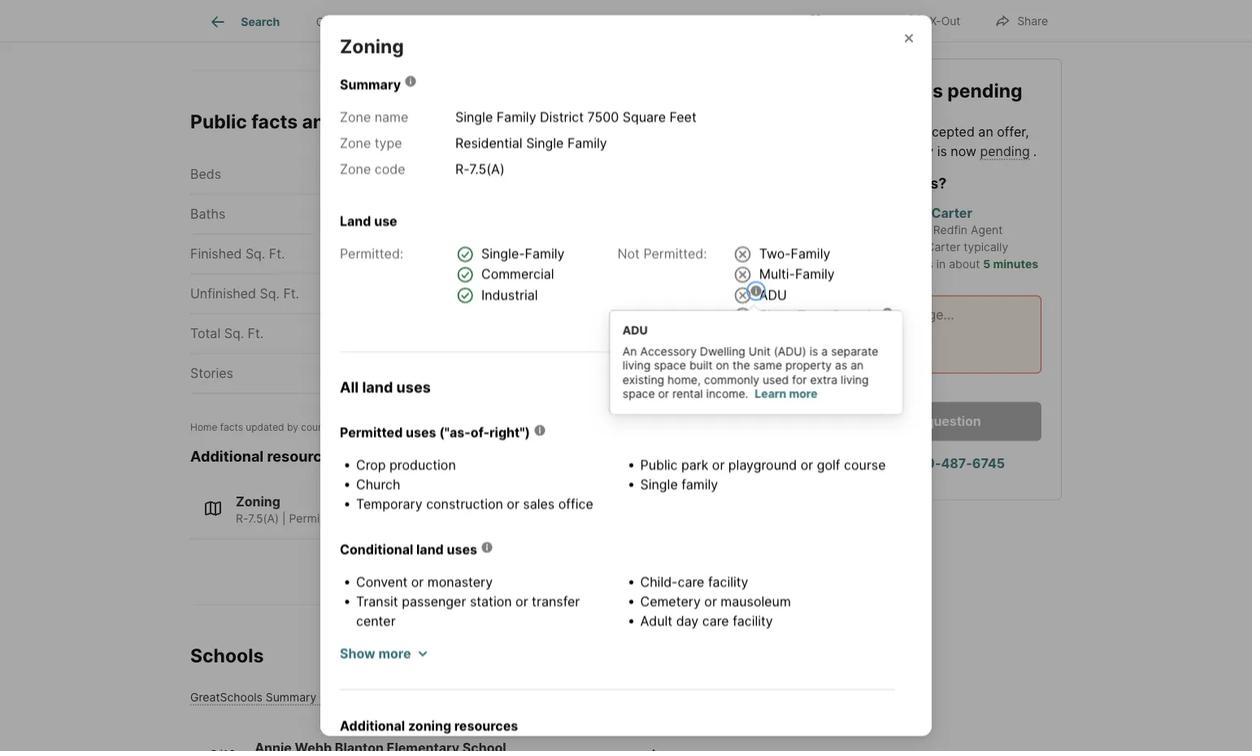 Task type: locate. For each thing, give the bounding box(es) containing it.
square
[[623, 109, 666, 124]]

1 vertical spatial and
[[828, 143, 851, 159]]

size
[[518, 167, 544, 182]]

1 vertical spatial is
[[938, 143, 948, 159]]

7.5(a) down residential
[[470, 161, 505, 176]]

tami for tami carter dallas redfin agent
[[898, 205, 929, 221]]

0 horizontal spatial r-
[[236, 512, 248, 526]]

overview
[[316, 15, 367, 29]]

finished
[[190, 246, 242, 262]]

year down commercial
[[495, 286, 522, 302]]

year up commercial
[[495, 246, 522, 262]]

0 vertical spatial on
[[716, 359, 730, 372]]

2 horizontal spatial single
[[641, 476, 678, 492]]

facts for and
[[251, 111, 298, 133]]

uses
[[397, 378, 431, 396], [406, 424, 436, 440], [447, 541, 477, 557]]

0 vertical spatial single
[[456, 109, 493, 124]]

1 horizontal spatial land
[[416, 541, 444, 557]]

family down two-family
[[795, 266, 835, 282]]

0 vertical spatial facts
[[251, 111, 298, 133]]

for
[[407, 111, 433, 133], [792, 373, 807, 387]]

carter inside tami carter dallas redfin agent
[[932, 205, 973, 221]]

0 vertical spatial carter
[[932, 205, 973, 221]]

7.5(a)
[[470, 161, 505, 176], [248, 512, 279, 526]]

single- inside zoning r-7.5(a) | permitted: single-family, commercial, industrial
[[348, 512, 386, 526]]

the seller has accepted an offer, and this property is now
[[828, 123, 1030, 159]]

tami inside tami carter dallas redfin agent
[[898, 205, 929, 221]]

zone up the zone type
[[340, 109, 371, 124]]

course
[[844, 457, 886, 473]]

summary up zone name
[[340, 76, 401, 92]]

tami down dallas at the right top
[[898, 240, 924, 254]]

zone down the zone type
[[340, 161, 371, 176]]

sq. right finished
[[246, 246, 265, 262]]

a inside ask a question "button"
[[916, 413, 923, 429]]

single-family
[[482, 246, 565, 262]]

text
[[839, 456, 865, 472]]

year for year renovated
[[495, 286, 522, 302]]

1 year from the top
[[495, 246, 522, 262]]

family up the multi-family
[[791, 246, 831, 262]]

more inside not permitted land uses element
[[789, 387, 818, 401]]

permitted: down land use
[[340, 245, 404, 261]]

additional inside zoning dialog
[[340, 718, 405, 734]]

schools tab
[[639, 2, 718, 41]]

1 vertical spatial for
[[792, 373, 807, 387]]

living up existing
[[623, 359, 651, 372]]

1,738
[[446, 246, 478, 262]]

about
[[949, 257, 980, 271]]

and inside the 'the seller has accepted an offer, and this property is now'
[[828, 143, 851, 159]]

uses right oct
[[406, 424, 436, 440]]

updated
[[246, 422, 284, 433]]

of-
[[471, 424, 490, 440]]

public left park
[[641, 457, 678, 473]]

short-
[[759, 307, 798, 323]]

family up residential single family
[[497, 109, 536, 124]]

(adu)
[[774, 344, 807, 358]]

facts
[[251, 111, 298, 133], [220, 422, 243, 433]]

space down existing
[[623, 387, 655, 401]]

tami up dallas at the right top
[[898, 205, 929, 221]]

additional down rating
[[340, 718, 405, 734]]

zoning inside zoning dialog
[[408, 718, 451, 734]]

carter for tami carter dallas redfin agent
[[932, 205, 973, 221]]

r- left 3
[[456, 161, 470, 176]]

1 vertical spatial adu
[[623, 324, 648, 337]]

have
[[828, 174, 864, 192]]

1 vertical spatial single-
[[348, 512, 386, 526]]

0 vertical spatial year
[[495, 246, 522, 262]]

0 vertical spatial schools
[[657, 15, 700, 29]]

2 year from the top
[[495, 286, 522, 302]]

r-7.5(a)
[[456, 161, 505, 176]]

1 vertical spatial living
[[841, 373, 869, 387]]

year for year built
[[495, 246, 522, 262]]

resources inside zoning dialog
[[454, 718, 518, 734]]

0 horizontal spatial adu
[[623, 324, 648, 337]]

0 horizontal spatial property
[[786, 359, 832, 372]]

carter for tami carter typically replies in about
[[927, 240, 961, 254]]

sale & tax history tab
[[507, 2, 639, 41]]

pending up offer,
[[948, 79, 1023, 102]]

0 vertical spatial a
[[822, 344, 828, 358]]

for up "learn more"
[[792, 373, 807, 387]]

uses for conditional
[[447, 541, 477, 557]]

1 horizontal spatial single
[[526, 135, 564, 150]]

more for learn more
[[789, 387, 818, 401]]

0 vertical spatial living
[[623, 359, 651, 372]]

1 horizontal spatial adu
[[759, 287, 787, 302]]

adu up 'an'
[[623, 324, 648, 337]]

more right the 'show'
[[379, 645, 411, 661]]

1 vertical spatial public
[[641, 457, 678, 473]]

3 zone from the top
[[340, 161, 371, 176]]

. right pending link
[[1034, 143, 1037, 159]]

additional for additional zoning resources
[[340, 718, 405, 734]]

single- inside permitted land uses element
[[482, 246, 525, 262]]

family for single-
[[525, 246, 565, 262]]

land down family,
[[416, 541, 444, 557]]

469-487-6745 link
[[909, 456, 1006, 472]]

2 vertical spatial is
[[810, 344, 819, 358]]

sq. right 'total'
[[224, 326, 244, 342]]

2 vertical spatial zone
[[340, 161, 371, 176]]

0 horizontal spatial for
[[407, 111, 433, 133]]

facility up the mausoleum
[[708, 574, 749, 590]]

schools right history
[[657, 15, 700, 29]]

or right station
[[516, 593, 528, 609]]

family inside permitted land uses element
[[525, 246, 565, 262]]

tami
[[898, 205, 929, 221], [898, 240, 924, 254]]

space down the accessory
[[654, 359, 687, 372]]

0 vertical spatial sq.
[[246, 246, 265, 262]]

ft. up unfinished sq. ft.
[[269, 246, 285, 262]]

on down dwelling at the right top
[[716, 359, 730, 372]]

0 vertical spatial r-
[[456, 161, 470, 176]]

is down accepted
[[938, 143, 948, 159]]

1 horizontal spatial summary
[[340, 76, 401, 92]]

station
[[470, 593, 512, 609]]

industrial
[[482, 287, 538, 302], [497, 512, 547, 526]]

7.5(a) inside zoning name, type, and code element
[[470, 161, 505, 176]]

single- up commercial
[[482, 246, 525, 262]]

an down separate
[[851, 359, 864, 372]]

1 vertical spatial industrial
[[497, 512, 547, 526]]

2 tami from the top
[[898, 240, 924, 254]]

an inside the 'the seller has accepted an offer, and this property is now'
[[979, 123, 994, 139]]

a right "ask"
[[916, 413, 923, 429]]

property down has
[[881, 143, 934, 159]]

0 horizontal spatial zoning
[[341, 111, 403, 133]]

offer,
[[997, 123, 1030, 139]]

0 horizontal spatial land
[[362, 378, 393, 396]]

20,
[[407, 422, 421, 433]]

or right 'cemetery'
[[705, 593, 717, 609]]

1 horizontal spatial zoning
[[408, 718, 451, 734]]

7.5(a) left '|'
[[248, 512, 279, 526]]

additional down home
[[190, 448, 264, 466]]

2 1963 from the top
[[752, 286, 783, 302]]

3
[[470, 167, 478, 182]]

schools
[[657, 15, 700, 29], [190, 645, 264, 668]]

1963 down multi-
[[752, 286, 783, 302]]

county
[[301, 422, 333, 433]]

1 horizontal spatial a
[[916, 413, 923, 429]]

zone for zone type
[[340, 135, 371, 150]]

0 vertical spatial more
[[789, 387, 818, 401]]

1 vertical spatial tami
[[898, 240, 924, 254]]

permitted: right '|'
[[289, 512, 345, 526]]

land
[[362, 378, 393, 396], [416, 541, 444, 557]]

1 vertical spatial year
[[495, 286, 522, 302]]

permitted: right the 'not'
[[644, 245, 707, 261]]

or left sales on the left bottom
[[507, 496, 520, 512]]

carter up "redfin"
[[932, 205, 973, 221]]

0 horizontal spatial a
[[822, 344, 828, 358]]

out
[[942, 14, 961, 28]]

unit
[[749, 344, 771, 358]]

more inside dropdown button
[[379, 645, 411, 661]]

0 vertical spatial and
[[302, 111, 337, 133]]

zoning down additional resources
[[236, 494, 281, 510]]

zone code
[[340, 161, 405, 176]]

1 vertical spatial more
[[379, 645, 411, 661]]

pending
[[948, 79, 1023, 102], [981, 143, 1030, 159]]

adu down multi-
[[759, 287, 787, 302]]

1 vertical spatial a
[[916, 413, 923, 429]]

agent
[[971, 223, 1003, 237]]

land for all
[[362, 378, 393, 396]]

1 vertical spatial care
[[703, 613, 729, 629]]

1 horizontal spatial schools
[[657, 15, 700, 29]]

0 vertical spatial ft.
[[269, 246, 285, 262]]

is inside the 'the seller has accepted an offer, and this property is now'
[[938, 143, 948, 159]]

redfin
[[934, 223, 968, 237]]

x-out
[[930, 14, 961, 28]]

convent
[[356, 574, 408, 590]]

uses up the 20,
[[397, 378, 431, 396]]

more down extra
[[789, 387, 818, 401]]

r- left '|'
[[236, 512, 248, 526]]

1 vertical spatial an
[[851, 359, 864, 372]]

2 zone from the top
[[340, 135, 371, 150]]

ft. for finished sq. ft.
[[269, 246, 285, 262]]

schools up 'greatschools'
[[190, 645, 264, 668]]

1963 up multi-
[[752, 246, 783, 262]]

tami inside tami carter typically replies in about
[[898, 240, 924, 254]]

1 horizontal spatial an
[[979, 123, 994, 139]]

carter inside tami carter typically replies in about
[[927, 240, 961, 254]]

0 vertical spatial tami
[[898, 205, 929, 221]]

0 horizontal spatial facts
[[220, 422, 243, 433]]

0 horizontal spatial additional
[[190, 448, 264, 466]]

dallas
[[898, 223, 930, 237]]

pending down offer,
[[981, 143, 1030, 159]]

1 vertical spatial zoning
[[408, 718, 451, 734]]

ft. down unfinished sq. ft.
[[248, 326, 264, 342]]

sq. for unfinished
[[260, 286, 280, 302]]

or left call
[[869, 456, 881, 472]]

favorite
[[830, 14, 873, 28]]

tab list
[[190, 0, 731, 41]]

1 horizontal spatial facts
[[251, 111, 298, 133]]

family
[[682, 476, 718, 492]]

1 vertical spatial schools
[[190, 645, 264, 668]]

0 vertical spatial adu
[[759, 287, 787, 302]]

is right the home
[[928, 79, 944, 102]]

summary left rating
[[266, 691, 317, 705]]

1 vertical spatial facts
[[220, 422, 243, 433]]

single down "district"
[[526, 135, 564, 150]]

0 horizontal spatial zoning
[[236, 494, 281, 510]]

land right the all
[[362, 378, 393, 396]]

single up residential
[[456, 109, 493, 124]]

1 vertical spatial ft.
[[283, 286, 299, 302]]

carter up in
[[927, 240, 961, 254]]

on left oct
[[373, 422, 385, 433]]

0 horizontal spatial 7.5(a)
[[248, 512, 279, 526]]

feet
[[670, 109, 697, 124]]

industrial down commercial
[[482, 287, 538, 302]]

1 vertical spatial property
[[786, 359, 832, 372]]

questions?
[[868, 174, 947, 192]]

1 horizontal spatial resources
[[454, 718, 518, 734]]

not permitted land uses element
[[610, 244, 930, 414]]

1 vertical spatial r-
[[236, 512, 248, 526]]

1 horizontal spatial and
[[828, 143, 851, 159]]

0 horizontal spatial .
[[448, 422, 451, 433]]

1 vertical spatial zoning
[[236, 494, 281, 510]]

not
[[618, 245, 640, 261]]

1 vertical spatial sq.
[[260, 286, 280, 302]]

resources
[[267, 448, 339, 466], [454, 718, 518, 734]]

year renovated
[[495, 286, 591, 302]]

call
[[885, 456, 906, 472]]

&
[[551, 15, 559, 29]]

required field
[[828, 377, 892, 389]]

2 vertical spatial ft.
[[248, 326, 264, 342]]

care right day
[[703, 613, 729, 629]]

0 horizontal spatial public
[[190, 111, 247, 133]]

for inside an accessory dwelling unit (adu) is a separate living space built on the same property as an existing home,     commonly used for extra living space or rental income.
[[792, 373, 807, 387]]

1 zone from the top
[[340, 109, 371, 124]]

1 horizontal spatial .
[[1034, 143, 1037, 159]]

or inside an accessory dwelling unit (adu) is a separate living space built on the same property as an existing home,     commonly used for extra living space or rental income.
[[658, 387, 669, 401]]

tax
[[562, 15, 579, 29]]

an left offer,
[[979, 123, 994, 139]]

zoning inside zoning r-7.5(a) | permitted: single-family, commercial, industrial
[[236, 494, 281, 510]]

0 vertical spatial space
[[654, 359, 687, 372]]

sq. right unfinished
[[260, 286, 280, 302]]

ft. down finished sq. ft.
[[283, 286, 299, 302]]

5
[[984, 257, 991, 271]]

care up 'cemetery'
[[678, 574, 705, 590]]

0 horizontal spatial an
[[851, 359, 864, 372]]

0 vertical spatial uses
[[397, 378, 431, 396]]

permitted: inside zoning r-7.5(a) | permitted: single-family, commercial, industrial
[[289, 512, 345, 526]]

zoning inside dialog
[[340, 35, 404, 57]]

zoning down overview
[[340, 35, 404, 57]]

r-
[[456, 161, 470, 176], [236, 512, 248, 526]]

a up extra
[[822, 344, 828, 358]]

0 vertical spatial additional
[[190, 448, 264, 466]]

additional resources
[[190, 448, 339, 466]]

0 vertical spatial pending
[[948, 79, 1023, 102]]

. left of-
[[448, 422, 451, 433]]

1 vertical spatial zone
[[340, 135, 371, 150]]

family for multi-
[[795, 266, 835, 282]]

living down as on the top of page
[[841, 373, 869, 387]]

term
[[798, 307, 829, 323]]

or left rental in the bottom right of the page
[[658, 387, 669, 401]]

public inside public park or playground or golf course single family
[[641, 457, 678, 473]]

zone up the zone code
[[340, 135, 371, 150]]

1 horizontal spatial on
[[716, 359, 730, 372]]

1 vertical spatial carter
[[927, 240, 961, 254]]

favorite button
[[794, 4, 887, 37]]

seller
[[855, 123, 888, 139]]

property up extra
[[786, 359, 832, 372]]

and down the at the right of page
[[828, 143, 851, 159]]

facts for updated
[[220, 422, 243, 433]]

and left zone name
[[302, 111, 337, 133]]

7500
[[588, 109, 619, 124]]

code
[[375, 161, 405, 176]]

1 horizontal spatial zoning
[[340, 35, 404, 57]]

records
[[336, 422, 371, 433]]

industrial inside permitted land uses element
[[482, 287, 538, 302]]

facility down the mausoleum
[[733, 613, 773, 629]]

on inside an accessory dwelling unit (adu) is a separate living space built on the same property as an existing home,     commonly used for extra living space or rental income.
[[716, 359, 730, 372]]

ft. for total sq. ft.
[[248, 326, 264, 342]]

1 horizontal spatial additional
[[340, 718, 405, 734]]

r- inside zoning name, type, and code element
[[456, 161, 470, 176]]

a inside an accessory dwelling unit (adu) is a separate living space built on the same property as an existing home,     commonly used for extra living space or rental income.
[[822, 344, 828, 358]]

1 horizontal spatial property
[[881, 143, 934, 159]]

family up commercial
[[525, 246, 565, 262]]

industrial down sales on the left bottom
[[497, 512, 547, 526]]

public up the beds
[[190, 111, 247, 133]]

.
[[1034, 143, 1037, 159], [448, 422, 451, 433]]

blanton
[[486, 111, 557, 133]]

carter
[[932, 205, 973, 221], [927, 240, 961, 254]]

2 vertical spatial uses
[[447, 541, 477, 557]]

or left golf
[[801, 457, 814, 473]]

1 1963 from the top
[[752, 246, 783, 262]]

single left family
[[641, 476, 678, 492]]

0 vertical spatial 7.5(a)
[[470, 161, 505, 176]]

uses down commercial,
[[447, 541, 477, 557]]

for left 2617
[[407, 111, 433, 133]]

469-
[[909, 456, 941, 472]]

show
[[340, 645, 376, 661]]

more
[[789, 387, 818, 401], [379, 645, 411, 661]]

is right (adu)
[[810, 344, 819, 358]]

dallas redfin agenttami carter image
[[828, 205, 885, 262]]

0 vertical spatial property
[[881, 143, 934, 159]]

2 vertical spatial single
[[641, 476, 678, 492]]

learn more link
[[755, 387, 818, 401]]

0 vertical spatial zoning
[[341, 111, 403, 133]]

all land uses
[[340, 378, 431, 396]]

use
[[374, 213, 398, 229]]

type
[[375, 135, 402, 150]]

0 vertical spatial zone
[[340, 109, 371, 124]]

1 vertical spatial resources
[[454, 718, 518, 734]]

0 vertical spatial resources
[[267, 448, 339, 466]]

year
[[495, 246, 522, 262], [495, 286, 522, 302]]

1 vertical spatial pending
[[981, 143, 1030, 159]]

1 tami from the top
[[898, 205, 929, 221]]

zoning element
[[340, 15, 424, 58]]

0 horizontal spatial on
[[373, 422, 385, 433]]

learn
[[755, 387, 787, 401]]

0 vertical spatial care
[[678, 574, 705, 590]]

family
[[497, 109, 536, 124], [568, 135, 607, 150], [525, 246, 565, 262], [791, 246, 831, 262], [795, 266, 835, 282]]

1 horizontal spatial public
[[641, 457, 678, 473]]

1 vertical spatial uses
[[406, 424, 436, 440]]

home
[[872, 79, 924, 102]]

single- down temporary
[[348, 512, 386, 526]]

residential
[[456, 135, 523, 150]]



Task type: vqa. For each thing, say whether or not it's contained in the screenshot.
4.00M
no



Task type: describe. For each thing, give the bounding box(es) containing it.
family for two-
[[791, 246, 831, 262]]

zone for zone name
[[340, 109, 371, 124]]

two-
[[759, 246, 791, 262]]

zoning name, type, and code element
[[340, 107, 723, 185]]

ft. for unfinished sq. ft.
[[283, 286, 299, 302]]

pending link
[[981, 143, 1030, 159]]

pending .
[[981, 143, 1037, 159]]

tab list containing search
[[190, 0, 731, 41]]

office
[[559, 496, 594, 512]]

zoning r-7.5(a) | permitted: single-family, commercial, industrial
[[236, 494, 547, 526]]

not permitted:
[[618, 245, 707, 261]]

permitted uses ("as-of-right")
[[340, 424, 530, 440]]

cemetery
[[641, 593, 701, 609]]

ask a question button
[[828, 402, 1042, 441]]

land for conditional
[[416, 541, 444, 557]]

sale & tax history
[[525, 15, 621, 29]]

or inside child-care facility cemetery or mausoleum adult day care facility
[[705, 593, 717, 609]]

commercial
[[482, 266, 554, 282]]

tami for tami carter typically replies in about
[[898, 240, 924, 254]]

sale
[[525, 15, 549, 29]]

permitted land uses element
[[340, 244, 591, 305]]

transfer
[[532, 593, 580, 609]]

1 vertical spatial on
[[373, 422, 385, 433]]

is inside an accessory dwelling unit (adu) is a separate living space built on the same property as an existing home,     commonly used for extra living space or rental income.
[[810, 344, 819, 358]]

permitted: inside permitted land uses element
[[340, 245, 404, 261]]

question
[[926, 413, 982, 429]]

industrial inside zoning r-7.5(a) | permitted: single-family, commercial, industrial
[[497, 512, 547, 526]]

income.
[[707, 387, 749, 401]]

zone type
[[340, 135, 402, 150]]

zoning for zoning r-7.5(a) | permitted: single-family, commercial, industrial
[[236, 494, 281, 510]]

family for single
[[497, 109, 536, 124]]

has
[[892, 123, 914, 139]]

r- inside zoning r-7.5(a) | permitted: single-family, commercial, industrial
[[236, 512, 248, 526]]

an accessory dwelling unit (adu) is a separate living space built on the same property as an existing home,     commonly used for extra living space or rental income.
[[623, 344, 879, 401]]

0 vertical spatial is
[[928, 79, 944, 102]]

extra
[[811, 373, 838, 387]]

temporary
[[356, 496, 423, 512]]

5 minutes
[[984, 257, 1039, 271]]

built
[[690, 359, 713, 372]]

7.5(a) inside zoning r-7.5(a) | permitted: single-family, commercial, industrial
[[248, 512, 279, 526]]

more for show more
[[379, 645, 411, 661]]

typically
[[964, 240, 1009, 254]]

ask
[[889, 413, 913, 429]]

field
[[872, 377, 892, 389]]

this
[[855, 143, 877, 159]]

2023
[[424, 422, 448, 433]]

playground
[[729, 457, 797, 473]]

family down "st"
[[568, 135, 607, 150]]

zoning for zoning
[[340, 35, 404, 57]]

zone for zone code
[[340, 161, 371, 176]]

two-family
[[759, 246, 831, 262]]

history
[[582, 15, 621, 29]]

accepted
[[917, 123, 975, 139]]

greatschools summary rating link
[[190, 691, 354, 705]]

public facts and zoning for 2617 blanton st
[[190, 111, 580, 133]]

name
[[375, 109, 409, 124]]

conditional
[[340, 541, 413, 557]]

or right park
[[712, 457, 725, 473]]

property inside the 'the seller has accepted an offer, and this property is now'
[[881, 143, 934, 159]]

0 horizontal spatial single
[[456, 109, 493, 124]]

show more
[[340, 645, 411, 661]]

production
[[390, 457, 456, 473]]

show more button
[[340, 644, 427, 663]]

rental
[[673, 387, 703, 401]]

used
[[763, 373, 789, 387]]

property
[[403, 15, 450, 29]]

1963 for year built
[[752, 246, 783, 262]]

overview tab
[[298, 2, 385, 41]]

share
[[1018, 14, 1048, 28]]

stories
[[190, 366, 233, 382]]

6745
[[973, 456, 1006, 472]]

Write a message... text field
[[842, 305, 1028, 364]]

tami carter link
[[898, 205, 973, 221]]

child-care facility cemetery or mausoleum adult day care facility
[[641, 574, 791, 629]]

1 vertical spatial space
[[623, 387, 655, 401]]

greatschools
[[190, 691, 263, 705]]

1963 for year renovated
[[752, 286, 783, 302]]

lot
[[495, 167, 514, 182]]

day
[[676, 613, 699, 629]]

or inside the crop production church temporary construction or sales office
[[507, 496, 520, 512]]

uses for all
[[397, 378, 431, 396]]

have questions?
[[828, 174, 947, 192]]

public for public facts and zoning for 2617 blanton st
[[190, 111, 247, 133]]

an inside an accessory dwelling unit (adu) is a separate living space built on the same property as an existing home,     commonly used for extra living space or rental income.
[[851, 359, 864, 372]]

the
[[828, 123, 852, 139]]

or up passenger
[[411, 574, 424, 590]]

summary inside zoning dialog
[[340, 76, 401, 92]]

property details tab
[[385, 2, 507, 41]]

additional for additional resources
[[190, 448, 264, 466]]

1 vertical spatial summary
[[266, 691, 317, 705]]

by
[[287, 422, 298, 433]]

x-
[[930, 14, 942, 28]]

multi-family
[[759, 266, 835, 282]]

zone name
[[340, 109, 409, 124]]

rentals
[[833, 307, 878, 323]]

zoning dialog
[[320, 15, 932, 752]]

this home is pending
[[828, 79, 1023, 102]]

1 vertical spatial facility
[[733, 613, 773, 629]]

schools inside tab
[[657, 15, 700, 29]]

sq. for total
[[224, 326, 244, 342]]

adult
[[641, 613, 673, 629]]

the
[[733, 359, 750, 372]]

0 horizontal spatial resources
[[267, 448, 339, 466]]

sales
[[523, 496, 555, 512]]

existing
[[623, 373, 665, 387]]

|
[[282, 512, 286, 526]]

0 horizontal spatial living
[[623, 359, 651, 372]]

single inside public park or playground or golf course single family
[[641, 476, 678, 492]]

1 vertical spatial .
[[448, 422, 451, 433]]

construction
[[426, 496, 503, 512]]

home
[[190, 422, 218, 433]]

conditional land uses
[[340, 541, 477, 557]]

ask a question
[[889, 413, 982, 429]]

public for public park or playground or golf course single family
[[641, 457, 678, 473]]

home,
[[668, 373, 701, 387]]

0 vertical spatial facility
[[708, 574, 749, 590]]

district
[[540, 109, 584, 124]]

right")
[[490, 424, 530, 440]]

all
[[340, 378, 359, 396]]

as
[[835, 359, 848, 372]]

this
[[828, 79, 868, 102]]

home facts updated by county records on oct 20, 2023 .
[[190, 422, 451, 433]]

permitted: inside not permitted land uses element
[[644, 245, 707, 261]]

0 horizontal spatial schools
[[190, 645, 264, 668]]

property inside an accessory dwelling unit (adu) is a separate living space built on the same property as an existing home,     commonly used for extra living space or rental income.
[[786, 359, 832, 372]]

same
[[754, 359, 783, 372]]

required
[[828, 377, 869, 389]]

baths
[[190, 206, 226, 222]]

1 horizontal spatial living
[[841, 373, 869, 387]]

permitted
[[340, 424, 403, 440]]

unfinished
[[190, 286, 256, 302]]

1 vertical spatial single
[[526, 135, 564, 150]]

0 vertical spatial .
[[1034, 143, 1037, 159]]

2617
[[438, 111, 482, 133]]

convent or monastery transit passenger station or transfer center
[[356, 574, 580, 629]]

commonly
[[704, 373, 760, 387]]

dwelling
[[700, 344, 746, 358]]

sq. for finished
[[246, 246, 265, 262]]

monastery
[[428, 574, 493, 590]]

oct
[[388, 422, 404, 433]]

land use
[[340, 213, 398, 229]]

replies
[[898, 257, 934, 271]]

rating
[[320, 691, 354, 705]]



